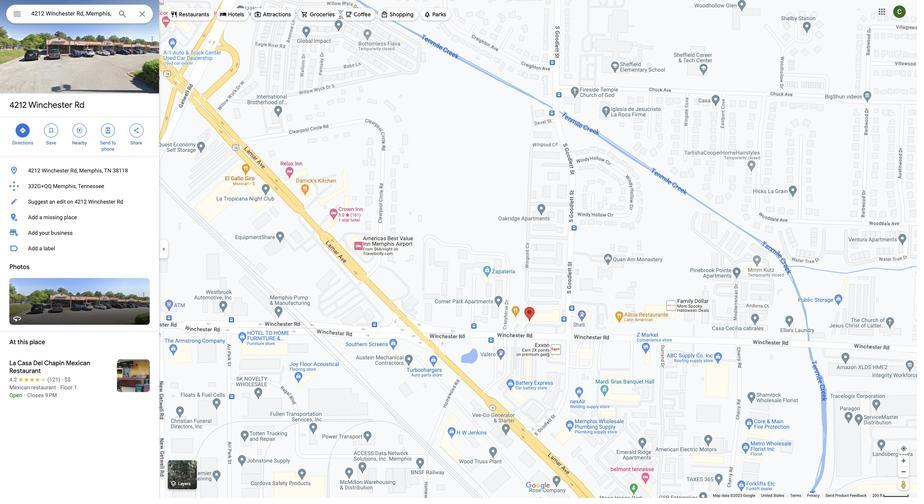 Task type: vqa. For each thing, say whether or not it's contained in the screenshot.


Task type: locate. For each thing, give the bounding box(es) containing it.
 search field
[[6, 5, 153, 25]]

4212 for 4212 winchester rd
[[9, 100, 27, 111]]

add left your
[[28, 230, 38, 236]]

1 vertical spatial rd
[[117, 199, 123, 205]]

1 horizontal spatial place
[[64, 214, 77, 221]]

1 vertical spatial place
[[30, 339, 45, 347]]

1 vertical spatial mexican
[[9, 385, 30, 391]]

2 vertical spatial add
[[28, 246, 38, 252]]


[[76, 126, 83, 135]]

price: moderate image
[[64, 377, 71, 383]]

on
[[67, 199, 73, 205]]

4212
[[9, 100, 27, 111], [28, 168, 40, 174], [75, 199, 87, 205]]

at this place
[[9, 339, 45, 347]]

 button
[[6, 5, 28, 25]]

1 add from the top
[[28, 214, 38, 221]]

add a label
[[28, 246, 55, 252]]

1 horizontal spatial memphis,
[[79, 168, 103, 174]]

· left floor
[[57, 385, 59, 391]]

2 a from the top
[[39, 246, 42, 252]]

send up phone
[[100, 140, 111, 146]]

share
[[130, 140, 142, 146]]

la casa del chapin mexican restaurant
[[9, 360, 90, 376]]

suggest
[[28, 199, 48, 205]]

send inside send to phone
[[100, 140, 111, 146]]

send product feedback button
[[826, 494, 867, 499]]

send inside button
[[826, 494, 834, 498]]

an
[[49, 199, 55, 205]]

feedback
[[850, 494, 867, 498]]

shopping
[[390, 11, 414, 18]]

1 horizontal spatial mexican
[[66, 360, 90, 368]]

1 horizontal spatial send
[[826, 494, 834, 498]]

0 vertical spatial ·
[[62, 377, 63, 383]]

332g+qq
[[28, 183, 52, 190]]

add down suggest
[[28, 214, 38, 221]]

states
[[773, 494, 784, 498]]

google maps element
[[0, 0, 917, 499]]

suggest an edit on 4212 winchester rd button
[[0, 194, 159, 210]]

a for label
[[39, 246, 42, 252]]

· inside mexican restaurant · floor 1 open ⋅ closes 9 pm
[[57, 385, 59, 391]]


[[48, 126, 55, 135]]

a for missing
[[39, 214, 42, 221]]

0 vertical spatial rd
[[74, 100, 85, 111]]

1 horizontal spatial 4212
[[28, 168, 40, 174]]

None field
[[31, 9, 112, 18]]

0 vertical spatial mexican
[[66, 360, 90, 368]]

winchester
[[28, 100, 72, 111], [42, 168, 69, 174], [88, 199, 115, 205]]

memphis, up edit
[[53, 183, 77, 190]]

add your business link
[[0, 225, 159, 241]]

0 vertical spatial memphis,
[[79, 168, 103, 174]]

collapse side panel image
[[159, 245, 168, 254]]

place
[[64, 214, 77, 221], [30, 339, 45, 347]]

a left label
[[39, 246, 42, 252]]

winchester up 
[[28, 100, 72, 111]]

· $$
[[62, 377, 71, 383]]

this
[[17, 339, 28, 347]]

footer inside google maps element
[[713, 494, 872, 499]]

missing
[[43, 214, 63, 221]]

hotels button
[[216, 5, 249, 24]]

rd inside button
[[117, 199, 123, 205]]

0 vertical spatial a
[[39, 214, 42, 221]]

add a missing place
[[28, 214, 77, 221]]

footer
[[713, 494, 872, 499]]

send for send product feedback
[[826, 494, 834, 498]]

send
[[100, 140, 111, 146], [826, 494, 834, 498]]

0 horizontal spatial ·
[[57, 385, 59, 391]]

0 vertical spatial send
[[100, 140, 111, 146]]

1 horizontal spatial rd
[[117, 199, 123, 205]]

winchester inside suggest an edit on 4212 winchester rd button
[[88, 199, 115, 205]]

winchester left the rd,
[[42, 168, 69, 174]]

4212 right on
[[75, 199, 87, 205]]

1
[[74, 385, 77, 391]]

privacy
[[807, 494, 820, 498]]

add
[[28, 214, 38, 221], [28, 230, 38, 236], [28, 246, 38, 252]]

2 vertical spatial 4212
[[75, 199, 87, 205]]

at
[[9, 339, 16, 347]]

rd
[[74, 100, 85, 111], [117, 199, 123, 205]]

38118
[[113, 168, 128, 174]]

send for send to phone
[[100, 140, 111, 146]]

$$
[[64, 377, 71, 383]]

0 horizontal spatial 4212
[[9, 100, 27, 111]]

floor
[[60, 385, 73, 391]]

1 vertical spatial winchester
[[42, 168, 69, 174]]

parks button
[[421, 5, 451, 24]]

0 vertical spatial 4212
[[9, 100, 27, 111]]

1 vertical spatial 4212
[[28, 168, 40, 174]]

4212 Winchester Rd, Memphis, TN 38118 field
[[6, 5, 153, 23]]

mexican up open
[[9, 385, 30, 391]]

1 a from the top
[[39, 214, 42, 221]]

200 ft button
[[872, 494, 909, 498]]

3 add from the top
[[28, 246, 38, 252]]

winchester down tennessee
[[88, 199, 115, 205]]

place down on
[[64, 214, 77, 221]]

tn
[[104, 168, 111, 174]]

2 add from the top
[[28, 230, 38, 236]]

restaurant
[[9, 368, 41, 376]]

rd down 38118
[[117, 199, 123, 205]]

332g+qq memphis, tennessee button
[[0, 179, 159, 194]]

· left $$
[[62, 377, 63, 383]]

winchester inside "4212 winchester rd, memphis, tn 38118" button
[[42, 168, 69, 174]]

mexican up $$
[[66, 360, 90, 368]]

4212 winchester rd, memphis, tn 38118
[[28, 168, 128, 174]]

a left missing
[[39, 214, 42, 221]]

groceries
[[310, 11, 335, 18]]

mexican inside la casa del chapin mexican restaurant
[[66, 360, 90, 368]]

1 vertical spatial a
[[39, 246, 42, 252]]

2 vertical spatial winchester
[[88, 199, 115, 205]]

0 vertical spatial place
[[64, 214, 77, 221]]

1 vertical spatial memphis,
[[53, 183, 77, 190]]

1 horizontal spatial ·
[[62, 377, 63, 383]]

google account: christina overa  
(christinaovera9@gmail.com) image
[[893, 5, 906, 18]]

layers
[[178, 482, 191, 487]]

4212 up 332g+qq
[[28, 168, 40, 174]]

1 vertical spatial send
[[826, 494, 834, 498]]

0 horizontal spatial place
[[30, 339, 45, 347]]

label
[[43, 246, 55, 252]]

1 vertical spatial ·
[[57, 385, 59, 391]]

0 horizontal spatial mexican
[[9, 385, 30, 391]]

0 vertical spatial winchester
[[28, 100, 72, 111]]

send left product
[[826, 494, 834, 498]]

0 horizontal spatial send
[[100, 140, 111, 146]]

data
[[722, 494, 729, 498]]

footer containing map data ©2023 google
[[713, 494, 872, 499]]

phone
[[101, 147, 114, 152]]

200
[[872, 494, 879, 498]]

0 vertical spatial add
[[28, 214, 38, 221]]

attractions button
[[251, 5, 296, 24]]

add a label button
[[0, 241, 159, 257]]

memphis, up tennessee
[[79, 168, 103, 174]]

·
[[62, 377, 63, 383], [57, 385, 59, 391]]

4212 up  in the top left of the page
[[9, 100, 27, 111]]

show street view coverage image
[[898, 479, 909, 491]]

show your location image
[[900, 446, 907, 453]]

closes
[[27, 393, 44, 399]]

1 vertical spatial add
[[28, 230, 38, 236]]

suggest an edit on 4212 winchester rd
[[28, 199, 123, 205]]

add left label
[[28, 246, 38, 252]]

rd up 
[[74, 100, 85, 111]]

place right this
[[30, 339, 45, 347]]

mexican
[[66, 360, 90, 368], [9, 385, 30, 391]]

coffee button
[[342, 5, 376, 24]]



Task type: describe. For each thing, give the bounding box(es) containing it.
4212 winchester rd
[[9, 100, 85, 111]]

mexican inside mexican restaurant · floor 1 open ⋅ closes 9 pm
[[9, 385, 30, 391]]

4212 for 4212 winchester rd, memphis, tn 38118
[[28, 168, 40, 174]]

chapin
[[44, 360, 65, 368]]


[[133, 126, 140, 135]]

ft
[[880, 494, 883, 498]]

winchester for rd,
[[42, 168, 69, 174]]

add for add a label
[[28, 246, 38, 252]]

4212 winchester rd main content
[[0, 0, 159, 499]]

united states
[[761, 494, 784, 498]]

rd,
[[70, 168, 78, 174]]

tennessee
[[78, 183, 104, 190]]

directions
[[12, 140, 33, 146]]

coffee
[[354, 11, 371, 18]]

2 horizontal spatial 4212
[[75, 199, 87, 205]]

0 horizontal spatial rd
[[74, 100, 85, 111]]

terms button
[[790, 494, 801, 499]]

nearby
[[72, 140, 87, 146]]

open
[[9, 393, 22, 399]]

9 pm
[[45, 393, 57, 399]]

add a missing place button
[[0, 210, 159, 225]]

restaurants
[[179, 11, 209, 18]]

restaurants button
[[167, 5, 214, 24]]


[[104, 126, 111, 135]]

map
[[713, 494, 721, 498]]

0 horizontal spatial memphis,
[[53, 183, 77, 190]]


[[12, 9, 22, 19]]

send to phone
[[100, 140, 116, 152]]

casa
[[17, 360, 32, 368]]

zoom in image
[[901, 459, 907, 464]]

add your business
[[28, 230, 73, 236]]

4212 winchester rd, memphis, tn 38118 button
[[0, 163, 159, 179]]

groceries button
[[298, 5, 340, 24]]

attractions
[[263, 11, 291, 18]]

hotels
[[228, 11, 244, 18]]

mexican restaurant · floor 1 open ⋅ closes 9 pm
[[9, 385, 77, 399]]

photos
[[9, 264, 30, 271]]

shopping button
[[378, 5, 418, 24]]

add for add a missing place
[[28, 214, 38, 221]]

business
[[51, 230, 73, 236]]

to
[[112, 140, 116, 146]]

⋅
[[23, 393, 26, 399]]

terms
[[790, 494, 801, 498]]

winchester for rd
[[28, 100, 72, 111]]

332g+qq memphis, tennessee
[[28, 183, 104, 190]]

la
[[9, 360, 16, 368]]

(121)
[[47, 377, 60, 383]]

4.2 stars 121 reviews image
[[9, 376, 60, 384]]

your
[[39, 230, 50, 236]]

edit
[[57, 199, 66, 205]]

add for add your business
[[28, 230, 38, 236]]

google
[[743, 494, 755, 498]]

privacy button
[[807, 494, 820, 499]]

parks
[[432, 11, 446, 18]]

product
[[835, 494, 849, 498]]

save
[[46, 140, 56, 146]]

send product feedback
[[826, 494, 867, 498]]

zoom out image
[[901, 469, 907, 475]]


[[19, 126, 26, 135]]

©2023
[[730, 494, 742, 498]]

4.2
[[9, 377, 17, 383]]

del
[[33, 360, 43, 368]]

actions for 4212 winchester rd region
[[0, 117, 159, 156]]

place inside button
[[64, 214, 77, 221]]

united states button
[[761, 494, 784, 499]]

restaurant
[[31, 385, 56, 391]]

200 ft
[[872, 494, 883, 498]]

map data ©2023 google
[[713, 494, 755, 498]]

none field inside the 4212 winchester rd, memphis, tn 38118 field
[[31, 9, 112, 18]]

united
[[761, 494, 772, 498]]



